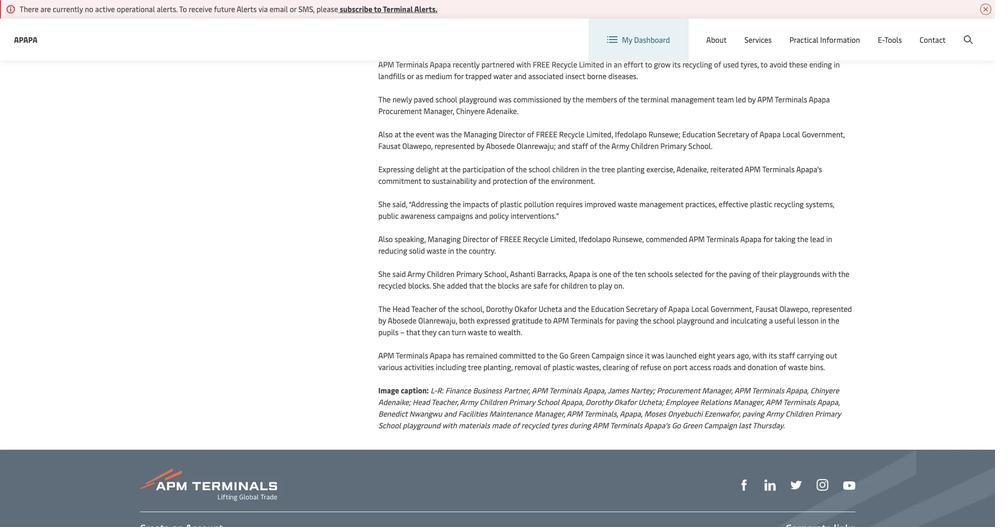 Task type: describe. For each thing, give the bounding box(es) containing it.
0 horizontal spatial plastic
[[500, 199, 522, 209]]

the left school,
[[448, 304, 459, 314]]

army inside she said army children primary school, ashanti barracks, apapa is one of the ten schools selected for the paving of their playgrounds with the recycled blocks. she added that the blocks are safe for children to play on.
[[408, 269, 425, 279]]

school.
[[689, 141, 713, 151]]

ten
[[635, 269, 646, 279]]

the down school,
[[485, 280, 496, 291]]

apapa, down ucheta;
[[620, 408, 643, 419]]

fausat inside the head teacher of the school, dorothy okafor ucheta and the education secretary of apapa local government, fausat olawepo, represented by abosede olanrewaju, both expressed gratitude to apm terminals for paving the school playground and inculcating a useful lesson in the pupils – that they can turn waste to wealth.
[[756, 304, 778, 314]]

they
[[422, 327, 437, 337]]

inculcating
[[731, 315, 767, 326]]

country.
[[469, 245, 496, 256]]

in left country.
[[448, 245, 454, 256]]

recycle inside the pavement blocks, according to knudsen, were made out of apm terminals apapa's used tyres by a nigerian firm named freee recycle limited.
[[812, 0, 838, 9]]

planting,
[[484, 362, 513, 372]]

is
[[592, 269, 597, 279]]

eight
[[699, 350, 716, 361]]

borne
[[587, 71, 607, 81]]

nwangwu
[[409, 408, 442, 419]]

army up facilities
[[460, 397, 478, 407]]

the up environment.
[[589, 164, 600, 174]]

can
[[438, 327, 450, 337]]

limited, inside also speaking, managing director of freee recycle limited, ifedolapo runsewe, commended apm terminals apapa for taking the lead in reducing solid waste in the country.
[[551, 234, 577, 244]]

receive
[[189, 4, 212, 14]]

ucheta;
[[638, 397, 664, 407]]

recycle inside also at the event was the managing director of freee recycle limited, ifedolapo runsewe; education secretary of apapa local government, fausat olawepo, represented by abosede olanrewaju; and staff of the army children primary school.
[[559, 129, 585, 139]]

recycling for systems,
[[774, 199, 804, 209]]

with inside apm terminals apapa recently partnered with free recycle limited in an effort to grow its recycling of used tyres, to avoid these ending in landfills or as medium for trapped water and associated insect borne diseases.
[[517, 59, 531, 69]]

for down barracks,
[[550, 280, 559, 291]]

ago,
[[737, 350, 751, 361]]

the left lead
[[797, 234, 809, 244]]

close alert image
[[980, 4, 992, 15]]

awareness
[[401, 211, 436, 221]]

to left the terminal
[[374, 4, 382, 14]]

apapa, up the during
[[561, 397, 584, 407]]

0 horizontal spatial school
[[378, 420, 401, 430]]

playground inside l-r: finance business partner, apm terminals apapa, james nartey; procurement manager, apm terminals apapa, chinyere adenaike; head teacher, army children primary school apapa, dorothy okafor ucheta; employee relations manager, apm terminals apapa, benedict nwangwu and facilities maintenance manager, apm terminals, apapa, moses onyebuchi ezenwafor, paving army children primary school playground with materials made of recycled tyres during apm terminals apapa's go green campaign last thursday.
[[403, 420, 441, 430]]

useful
[[775, 315, 796, 326]]

to inside she said army children primary school, ashanti barracks, apapa is one of the ten schools selected for the paving of their playgrounds with the recycled blocks. she added that the blocks are safe for children to play on.
[[590, 280, 597, 291]]

2 horizontal spatial plastic
[[750, 199, 772, 209]]

speaking,
[[395, 234, 426, 244]]

contact button
[[920, 19, 946, 61]]

with inside l-r: finance business partner, apm terminals apapa, james nartey; procurement manager, apm terminals apapa, chinyere adenaike; head teacher, army children primary school apapa, dorothy okafor ucheta; employee relations manager, apm terminals apapa, benedict nwangwu and facilities maintenance manager, apm terminals, apapa, moses onyebuchi ezenwafor, paving army children primary school playground with materials made of recycled tyres during apm terminals apapa's go green campaign last thursday.
[[442, 420, 457, 430]]

improved
[[585, 199, 616, 209]]

apapa, left james
[[583, 385, 606, 395]]

and left inculcating
[[716, 315, 729, 326]]

according
[[452, 0, 485, 9]]

port
[[674, 362, 688, 372]]

was inside the apm terminals apapa has remained committed to the go green campaign since it was launched eight years ago, with its staff carrying out various activities including tree planting, removal of plastic wastes, clearing of refuse on port access roads and donation of waste bins.
[[652, 350, 665, 361]]

lead
[[810, 234, 825, 244]]

at inside expressing delight at the participation of the school children in the tree planting exercise, adenaike, reiterated apm terminals apapa's commitment to sustainability and protection of the environment.
[[441, 164, 448, 174]]

playgrounds
[[779, 269, 820, 279]]

for right the selected
[[705, 269, 715, 279]]

on.
[[614, 280, 624, 291]]

practical information button
[[790, 19, 860, 61]]

in right ending
[[834, 59, 840, 69]]

0 horizontal spatial or
[[290, 4, 297, 14]]

youtube image
[[843, 482, 855, 490]]

playground inside the newly paved school playground was commissioned by the members of the terminal management team led by apm terminals apapa procurement manager, chinyere adenaike.
[[459, 94, 497, 104]]

and inside she said, "addressing the impacts of plastic pollution requires improved waste management practices, effective plastic recycling systems, public awareness campaigns and policy interventions."
[[475, 211, 487, 221]]

apapa, down bins.
[[817, 397, 840, 407]]

alerts.
[[414, 4, 438, 14]]

waste inside the apm terminals apapa has remained committed to the go green campaign since it was launched eight years ago, with its staff carrying out various activities including tree planting, removal of plastic wastes, clearing of refuse on port access roads and donation of waste bins.
[[788, 362, 808, 372]]

paving inside l-r: finance business partner, apm terminals apapa, james nartey; procurement manager, apm terminals apapa, chinyere adenaike; head teacher, army children primary school apapa, dorothy okafor ucheta; employee relations manager, apm terminals apapa, benedict nwangwu and facilities maintenance manager, apm terminals, apapa, moses onyebuchi ezenwafor, paving army children primary school playground with materials made of recycled tyres during apm terminals apapa's go green campaign last thursday.
[[743, 408, 765, 419]]

out inside the apm terminals apapa has remained committed to the go green campaign since it was launched eight years ago, with its staff carrying out various activities including tree planting, removal of plastic wastes, clearing of refuse on port access roads and donation of waste bins.
[[826, 350, 837, 361]]

dashboard
[[634, 34, 670, 45]]

bins.
[[810, 362, 825, 372]]

to down "expressed"
[[489, 327, 496, 337]]

the right the lesson
[[828, 315, 840, 326]]

apapa, down carrying in the right of the page
[[786, 385, 809, 395]]

create
[[927, 27, 949, 37]]

the right 'ucheta'
[[578, 304, 589, 314]]

also for also at the event was the managing director of freee recycle limited, ifedolapo runsewe; education secretary of apapa local government, fausat olawepo, represented by abosede olanrewaju; and staff of the army children primary school.
[[378, 129, 393, 139]]

of inside she said, "addressing the impacts of plastic pollution requires improved waste management practices, effective plastic recycling systems, public awareness campaigns and policy interventions."
[[491, 199, 498, 209]]

requires
[[556, 199, 583, 209]]

director inside also at the event was the managing director of freee recycle limited, ifedolapo runsewe; education secretary of apapa local government, fausat olawepo, represented by abosede olanrewaju; and staff of the army children primary school.
[[499, 129, 525, 139]]

manager, up "last"
[[733, 397, 764, 407]]

apm inside the pavement blocks, according to knudsen, were made out of apm terminals apapa's used tyres by a nigerian firm named freee recycle limited.
[[588, 0, 604, 9]]

apmt footer logo image
[[140, 469, 277, 501]]

thursday.
[[753, 420, 785, 430]]

school inside the newly paved school playground was commissioned by the members of the terminal management team led by apm terminals apapa procurement manager, chinyere adenaike.
[[436, 94, 457, 104]]

global menu button
[[795, 18, 867, 46]]

employee
[[666, 397, 699, 407]]

caption:
[[401, 385, 429, 395]]

for inside the head teacher of the school, dorothy okafor ucheta and the education secretary of apapa local government, fausat olawepo, represented by abosede olanrewaju, both expressed gratitude to apm terminals for paving the school playground and inculcating a useful lesson in the pupils – that they can turn waste to wealth.
[[605, 315, 615, 326]]

recycling for of
[[683, 59, 713, 69]]

their
[[762, 269, 777, 279]]

the up it
[[640, 315, 651, 326]]

and inside also at the event was the managing director of freee recycle limited, ifedolapo runsewe; education secretary of apapa local government, fausat olawepo, represented by abosede olanrewaju; and staff of the army children primary school.
[[558, 141, 570, 151]]

ucheta
[[539, 304, 562, 314]]

an
[[614, 59, 622, 69]]

tree inside expressing delight at the participation of the school children in the tree planting exercise, adenaike, reiterated apm terminals apapa's commitment to sustainability and protection of the environment.
[[602, 164, 615, 174]]

terminals,
[[584, 408, 618, 419]]

or inside apm terminals apapa recently partnered with free recycle limited in an effort to grow its recycling of used tyres, to avoid these ending in landfills or as medium for trapped water and associated insect borne diseases.
[[407, 71, 414, 81]]

manager, right maintenance at the bottom of page
[[535, 408, 565, 419]]

children inside also at the event was the managing director of freee recycle limited, ifedolapo runsewe; education secretary of apapa local government, fausat olawepo, represented by abosede olanrewaju; and staff of the army children primary school.
[[631, 141, 659, 151]]

global menu
[[816, 27, 858, 37]]

out inside the pavement blocks, according to knudsen, were made out of apm terminals apapa's used tyres by a nigerian firm named freee recycle limited.
[[566, 0, 578, 9]]

freee inside also at the event was the managing director of freee recycle limited, ifedolapo runsewe; education secretary of apapa local government, fausat olawepo, represented by abosede olanrewaju; and staff of the army children primary school.
[[536, 129, 558, 139]]

by right led
[[748, 94, 756, 104]]

participation
[[463, 164, 505, 174]]

represented inside also at the event was the managing director of freee recycle limited, ifedolapo runsewe; education secretary of apapa local government, fausat olawepo, represented by abosede olanrewaju; and staff of the army children primary school.
[[435, 141, 475, 151]]

tools
[[885, 34, 902, 45]]

terminals inside also speaking, managing director of freee recycle limited, ifedolapo runsewe, commended apm terminals apapa for taking the lead in reducing solid waste in the country.
[[707, 234, 739, 244]]

apapa inside the newly paved school playground was commissioned by the members of the terminal management team led by apm terminals apapa procurement manager, chinyere adenaike.
[[809, 94, 830, 104]]

government, inside the head teacher of the school, dorothy okafor ucheta and the education secretary of apapa local government, fausat olawepo, represented by abosede olanrewaju, both expressed gratitude to apm terminals for paving the school playground and inculcating a useful lesson in the pupils – that they can turn waste to wealth.
[[711, 304, 754, 314]]

1 horizontal spatial school
[[537, 397, 560, 407]]

on
[[663, 362, 672, 372]]

operational
[[117, 4, 155, 14]]

switch location
[[733, 27, 786, 37]]

l-r: finance business partner, apm terminals apapa, james nartey; procurement manager, apm terminals apapa, chinyere adenaike; head teacher, army children primary school apapa, dorothy okafor ucheta; employee relations manager, apm terminals apapa, benedict nwangwu and facilities maintenance manager, apm terminals, apapa, moses onyebuchi ezenwafor, paving army children primary school playground with materials made of recycled tyres during apm terminals apapa's go green campaign last thursday.
[[378, 385, 841, 430]]

the inside the apm terminals apapa has remained committed to the go green campaign since it was launched eight years ago, with its staff carrying out various activities including tree planting, removal of plastic wastes, clearing of refuse on port access roads and donation of waste bins.
[[547, 350, 558, 361]]

2 vertical spatial she
[[433, 280, 445, 291]]

she for she said army children primary school, ashanti barracks, apapa is one of the ten schools selected for the paving of their playgrounds with the recycled blocks. she added that the blocks are safe for children to play on.
[[378, 269, 391, 279]]

wealth.
[[498, 327, 523, 337]]

james
[[608, 385, 629, 395]]

terminals inside the pavement blocks, according to knudsen, were made out of apm terminals apapa's used tyres by a nigerian firm named freee recycle limited.
[[606, 0, 638, 9]]

last
[[739, 420, 751, 430]]

the up pollution
[[538, 176, 549, 186]]

the for the head teacher of the school, dorothy okafor ucheta and the education secretary of apapa local government, fausat olawepo, represented by abosede olanrewaju, both expressed gratitude to apm terminals for paving the school playground and inculcating a useful lesson in the pupils – that they can turn waste to wealth.
[[378, 304, 391, 314]]

go inside l-r: finance business partner, apm terminals apapa, james nartey; procurement manager, apm terminals apapa, chinyere adenaike; head teacher, army children primary school apapa, dorothy okafor ucheta; employee relations manager, apm terminals apapa, benedict nwangwu and facilities maintenance manager, apm terminals, apapa, moses onyebuchi ezenwafor, paving army children primary school playground with materials made of recycled tyres during apm terminals apapa's go green campaign last thursday.
[[672, 420, 681, 430]]

apapa inside also at the event was the managing director of freee recycle limited, ifedolapo runsewe; education secretary of apapa local government, fausat olawepo, represented by abosede olanrewaju; and staff of the army children primary school.
[[760, 129, 781, 139]]

relations
[[700, 397, 732, 407]]

the left ten
[[622, 269, 633, 279]]

of inside apm terminals apapa recently partnered with free recycle limited in an effort to grow its recycling of used tyres, to avoid these ending in landfills or as medium for trapped water and associated insect borne diseases.
[[714, 59, 721, 69]]

plastic inside the apm terminals apapa has remained committed to the go green campaign since it was launched eight years ago, with its staff carrying out various activities including tree planting, removal of plastic wastes, clearing of refuse on port access roads and donation of waste bins.
[[553, 362, 575, 372]]

head inside the head teacher of the school, dorothy okafor ucheta and the education secretary of apapa local government, fausat olawepo, represented by abosede olanrewaju, both expressed gratitude to apm terminals for paving the school playground and inculcating a useful lesson in the pupils – that they can turn waste to wealth.
[[393, 304, 410, 314]]

grow
[[654, 59, 671, 69]]

abosede inside the head teacher of the school, dorothy okafor ucheta and the education secretary of apapa local government, fausat olawepo, represented by abosede olanrewaju, both expressed gratitude to apm terminals for paving the school playground and inculcating a useful lesson in the pupils – that they can turn waste to wealth.
[[388, 315, 417, 326]]

abosede inside also at the event was the managing director of freee recycle limited, ifedolapo runsewe; education secretary of apapa local government, fausat olawepo, represented by abosede olanrewaju; and staff of the army children primary school.
[[486, 141, 515, 151]]

pupils
[[378, 327, 399, 337]]

e-tools button
[[878, 19, 902, 61]]

login / create account link
[[885, 19, 978, 46]]

the right event
[[451, 129, 462, 139]]

tyres inside l-r: finance business partner, apm terminals apapa, james nartey; procurement manager, apm terminals apapa, chinyere adenaike; head teacher, army children primary school apapa, dorothy okafor ucheta; employee relations manager, apm terminals apapa, benedict nwangwu and facilities maintenance manager, apm terminals, apapa, moses onyebuchi ezenwafor, paving army children primary school playground with materials made of recycled tyres during apm terminals apapa's go green campaign last thursday.
[[551, 420, 568, 430]]

used inside apm terminals apapa recently partnered with free recycle limited in an effort to grow its recycling of used tyres, to avoid these ending in landfills or as medium for trapped water and associated insect borne diseases.
[[723, 59, 739, 69]]

to left grow
[[645, 59, 652, 69]]

one
[[599, 269, 612, 279]]

finance
[[445, 385, 471, 395]]

the for the newly paved school playground was commissioned by the members of the terminal management team led by apm terminals apapa procurement manager, chinyere adenaike.
[[378, 94, 391, 104]]

head inside l-r: finance business partner, apm terminals apapa, james nartey; procurement manager, apm terminals apapa, chinyere adenaike; head teacher, army children primary school apapa, dorothy okafor ucheta; employee relations manager, apm terminals apapa, benedict nwangwu and facilities maintenance manager, apm terminals, apapa, moses onyebuchi ezenwafor, paving army children primary school playground with materials made of recycled tyres during apm terminals apapa's go green campaign last thursday.
[[413, 397, 430, 407]]

linkedin__x28_alt_x29__3_ link
[[765, 479, 776, 491]]

of inside the pavement blocks, according to knudsen, were made out of apm terminals apapa's used tyres by a nigerian firm named freee recycle limited.
[[579, 0, 587, 9]]

image caption:
[[378, 385, 429, 395]]

apapa's inside the pavement blocks, according to knudsen, were made out of apm terminals apapa's used tyres by a nigerian firm named freee recycle limited.
[[640, 0, 666, 9]]

barracks,
[[537, 269, 568, 279]]

also at the event was the managing director of freee recycle limited, ifedolapo runsewe; education secretary of apapa local government, fausat olawepo, represented by abosede olanrewaju; and staff of the army children primary school.
[[378, 129, 845, 151]]

wastes,
[[576, 362, 601, 372]]

apapa's inside expressing delight at the participation of the school children in the tree planting exercise, adenaike, reiterated apm terminals apapa's commitment to sustainability and protection of the environment.
[[797, 164, 822, 174]]

campaigns
[[437, 211, 473, 221]]

activities
[[404, 362, 434, 372]]

and inside the apm terminals apapa has remained committed to the go green campaign since it was launched eight years ago, with its staff carrying out various activities including tree planting, removal of plastic wastes, clearing of refuse on port access roads and donation of waste bins.
[[734, 362, 746, 372]]

removal
[[515, 362, 542, 372]]

army up thursday.
[[766, 408, 784, 419]]

pavement
[[393, 0, 426, 9]]

the left country.
[[456, 245, 467, 256]]

planting
[[617, 164, 645, 174]]

local inside also at the event was the managing director of freee recycle limited, ifedolapo runsewe; education secretary of apapa local government, fausat olawepo, represented by abosede olanrewaju; and staff of the army children primary school.
[[783, 129, 800, 139]]

these
[[789, 59, 808, 69]]

location
[[757, 27, 786, 37]]

ifedolapo inside also speaking, managing director of freee recycle limited, ifedolapo runsewe, commended apm terminals apapa for taking the lead in reducing solid waste in the country.
[[579, 234, 611, 244]]

recycle inside also speaking, managing director of freee recycle limited, ifedolapo runsewe, commended apm terminals apapa for taking the lead in reducing solid waste in the country.
[[523, 234, 549, 244]]

firm
[[748, 0, 763, 9]]

waste inside the head teacher of the school, dorothy okafor ucheta and the education secretary of apapa local government, fausat olawepo, represented by abosede olanrewaju, both expressed gratitude to apm terminals for paving the school playground and inculcating a useful lesson in the pupils – that they can turn waste to wealth.
[[468, 327, 488, 337]]

schools
[[648, 269, 673, 279]]

go inside the apm terminals apapa has remained committed to the go green campaign since it was launched eight years ago, with its staff carrying out various activities including tree planting, removal of plastic wastes, clearing of refuse on port access roads and donation of waste bins.
[[560, 350, 569, 361]]

0 vertical spatial are
[[40, 4, 51, 14]]

partner,
[[504, 385, 530, 395]]

systems,
[[806, 199, 835, 209]]

freee inside the pavement blocks, according to knudsen, were made out of apm terminals apapa's used tyres by a nigerian firm named freee recycle limited.
[[789, 0, 810, 9]]

by down insect on the right of page
[[563, 94, 571, 104]]

said,
[[393, 199, 408, 209]]

moses
[[644, 408, 666, 419]]

olanrewaju;
[[517, 141, 556, 151]]

e-tools
[[878, 34, 902, 45]]

staff inside also at the event was the managing director of freee recycle limited, ifedolapo runsewe; education secretary of apapa local government, fausat olawepo, represented by abosede olanrewaju; and staff of the army children primary school.
[[572, 141, 588, 151]]

twitter image
[[791, 480, 802, 491]]

also for also speaking, managing director of freee recycle limited, ifedolapo runsewe, commended apm terminals apapa for taking the lead in reducing solid waste in the country.
[[378, 234, 393, 244]]

procurement inside the newly paved school playground was commissioned by the members of the terminal management team led by apm terminals apapa procurement manager, chinyere adenaike.
[[378, 106, 422, 116]]

commended
[[646, 234, 688, 244]]

ifedolapo inside also at the event was the managing director of freee recycle limited, ifedolapo runsewe; education secretary of apapa local government, fausat olawepo, represented by abosede olanrewaju; and staff of the army children primary school.
[[615, 129, 647, 139]]

the pavement blocks, according to knudsen, were made out of apm terminals apapa's used tyres by a nigerian firm named freee recycle limited.
[[378, 0, 838, 21]]

olawepo, inside the head teacher of the school, dorothy okafor ucheta and the education secretary of apapa local government, fausat olawepo, represented by abosede olanrewaju, both expressed gratitude to apm terminals for paving the school playground and inculcating a useful lesson in the pupils – that they can turn waste to wealth.
[[780, 304, 810, 314]]

and inside apm terminals apapa recently partnered with free recycle limited in an effort to grow its recycling of used tyres, to avoid these ending in landfills or as medium for trapped water and associated insect borne diseases.
[[514, 71, 527, 81]]

she said army children primary school, ashanti barracks, apapa is one of the ten schools selected for the paving of their playgrounds with the recycled blocks. she added that the blocks are safe for children to play on.
[[378, 269, 850, 291]]

the up protection
[[516, 164, 527, 174]]

in inside the head teacher of the school, dorothy okafor ucheta and the education secretary of apapa local government, fausat olawepo, represented by abosede olanrewaju, both expressed gratitude to apm terminals for paving the school playground and inculcating a useful lesson in the pupils – that they can turn waste to wealth.
[[821, 315, 827, 326]]

protection
[[493, 176, 528, 186]]

the right playgrounds
[[839, 269, 850, 279]]

fausat inside also at the event was the managing director of freee recycle limited, ifedolapo runsewe; education secretary of apapa local government, fausat olawepo, represented by abosede olanrewaju; and staff of the army children primary school.
[[378, 141, 401, 151]]

tree inside the apm terminals apapa has remained committed to the go green campaign since it was launched eight years ago, with its staff carrying out various activities including tree planting, removal of plastic wastes, clearing of refuse on port access roads and donation of waste bins.
[[468, 362, 482, 372]]

recycled inside she said army children primary school, ashanti barracks, apapa is one of the ten schools selected for the paving of their playgrounds with the recycled blocks. she added that the blocks are safe for children to play on.
[[378, 280, 406, 291]]

the right the selected
[[716, 269, 727, 279]]

and right 'ucheta'
[[564, 304, 577, 314]]

adenaike;
[[378, 397, 411, 407]]

recycle inside apm terminals apapa recently partnered with free recycle limited in an effort to grow its recycling of used tyres, to avoid these ending in landfills or as medium for trapped water and associated insect borne diseases.
[[552, 59, 577, 69]]

there are currently no active operational alerts. to receive future alerts via email or sms, please subscribe to terminal alerts.
[[20, 4, 438, 14]]

freee inside also speaking, managing director of freee recycle limited, ifedolapo runsewe, commended apm terminals apapa for taking the lead in reducing solid waste in the country.
[[500, 234, 521, 244]]

waste inside also speaking, managing director of freee recycle limited, ifedolapo runsewe, commended apm terminals apapa for taking the lead in reducing solid waste in the country.
[[427, 245, 447, 256]]

adenaike,
[[677, 164, 709, 174]]

school,
[[484, 269, 509, 279]]



Task type: locate. For each thing, give the bounding box(es) containing it.
about button
[[706, 19, 727, 61]]

1 horizontal spatial head
[[413, 397, 430, 407]]

0 horizontal spatial recycled
[[378, 280, 406, 291]]

image
[[378, 385, 399, 395]]

school
[[436, 94, 457, 104], [529, 164, 551, 174], [653, 315, 675, 326]]

apapa link
[[14, 34, 37, 45]]

0 horizontal spatial out
[[566, 0, 578, 9]]

associated
[[528, 71, 564, 81]]

she inside she said, "addressing the impacts of plastic pollution requires improved waste management practices, effective plastic recycling systems, public awareness campaigns and policy interventions."
[[378, 199, 391, 209]]

1 horizontal spatial at
[[441, 164, 448, 174]]

1 horizontal spatial tree
[[602, 164, 615, 174]]

1 vertical spatial paving
[[617, 315, 639, 326]]

was right event
[[436, 129, 449, 139]]

chinyere down bins.
[[811, 385, 839, 395]]

freee right the named
[[789, 0, 810, 9]]

tyres inside the pavement blocks, according to knudsen, were made out of apm terminals apapa's used tyres by a nigerian firm named freee recycle limited.
[[685, 0, 702, 9]]

its inside apm terminals apapa recently partnered with free recycle limited in an effort to grow its recycling of used tyres, to avoid these ending in landfills or as medium for trapped water and associated insect borne diseases.
[[673, 59, 681, 69]]

0 horizontal spatial at
[[395, 129, 401, 139]]

diseases.
[[609, 71, 638, 81]]

playground down trapped
[[459, 94, 497, 104]]

also up reducing in the left of the page
[[378, 234, 393, 244]]

in right lead
[[827, 234, 833, 244]]

of inside also speaking, managing director of freee recycle limited, ifedolapo runsewe, commended apm terminals apapa for taking the lead in reducing solid waste in the country.
[[491, 234, 498, 244]]

1 vertical spatial playground
[[677, 315, 715, 326]]

named
[[764, 0, 787, 9]]

procurement up employee
[[657, 385, 700, 395]]

apapa,
[[583, 385, 606, 395], [786, 385, 809, 395], [561, 397, 584, 407], [817, 397, 840, 407], [620, 408, 643, 419]]

okafor inside l-r: finance business partner, apm terminals apapa, james nartey; procurement manager, apm terminals apapa, chinyere adenaike; head teacher, army children primary school apapa, dorothy okafor ucheta; employee relations manager, apm terminals apapa, benedict nwangwu and facilities maintenance manager, apm terminals, apapa, moses onyebuchi ezenwafor, paving army children primary school playground with materials made of recycled tyres during apm terminals apapa's go green campaign last thursday.
[[614, 397, 637, 407]]

in left the an
[[606, 59, 612, 69]]

procurement inside l-r: finance business partner, apm terminals apapa, james nartey; procurement manager, apm terminals apapa, chinyere adenaike; head teacher, army children primary school apapa, dorothy okafor ucheta; employee relations manager, apm terminals apapa, benedict nwangwu and facilities maintenance manager, apm terminals, apapa, moses onyebuchi ezenwafor, paving army children primary school playground with materials made of recycled tyres during apm terminals apapa's go green campaign last thursday.
[[657, 385, 700, 395]]

0 vertical spatial apapa's
[[640, 0, 666, 9]]

she left "added" in the bottom left of the page
[[433, 280, 445, 291]]

future
[[214, 4, 235, 14]]

playground down the nwangwu
[[403, 420, 441, 430]]

1 horizontal spatial dorothy
[[586, 397, 613, 407]]

limited, down requires
[[551, 234, 577, 244]]

1 horizontal spatial green
[[683, 420, 702, 430]]

0 horizontal spatial are
[[40, 4, 51, 14]]

recycling down about
[[683, 59, 713, 69]]

or left the as
[[407, 71, 414, 81]]

was right it
[[652, 350, 665, 361]]

led
[[736, 94, 746, 104]]

2 horizontal spatial was
[[652, 350, 665, 361]]

at up 'sustainability'
[[441, 164, 448, 174]]

apm inside the head teacher of the school, dorothy okafor ucheta and the education secretary of apapa local government, fausat olawepo, represented by abosede olanrewaju, both expressed gratitude to apm terminals for paving the school playground and inculcating a useful lesson in the pupils – that they can turn waste to wealth.
[[553, 315, 569, 326]]

apapa's up systems,
[[797, 164, 822, 174]]

management inside she said, "addressing the impacts of plastic pollution requires improved waste management practices, effective plastic recycling systems, public awareness campaigns and policy interventions."
[[639, 199, 684, 209]]

chinyere inside l-r: finance business partner, apm terminals apapa, james nartey; procurement manager, apm terminals apapa, chinyere adenaike; head teacher, army children primary school apapa, dorothy okafor ucheta; employee relations manager, apm terminals apapa, benedict nwangwu and facilities maintenance manager, apm terminals, apapa, moses onyebuchi ezenwafor, paving army children primary school playground with materials made of recycled tyres during apm terminals apapa's go green campaign last thursday.
[[811, 385, 839, 395]]

green inside l-r: finance business partner, apm terminals apapa, james nartey; procurement manager, apm terminals apapa, chinyere adenaike; head teacher, army children primary school apapa, dorothy okafor ucheta; employee relations manager, apm terminals apapa, benedict nwangwu and facilities maintenance manager, apm terminals, apapa, moses onyebuchi ezenwafor, paving army children primary school playground with materials made of recycled tyres during apm terminals apapa's go green campaign last thursday.
[[683, 420, 702, 430]]

apm inside apm terminals apapa recently partnered with free recycle limited in an effort to grow its recycling of used tyres, to avoid these ending in landfills or as medium for trapped water and associated insect borne diseases.
[[378, 59, 394, 69]]

to inside expressing delight at the participation of the school children in the tree planting exercise, adenaike, reiterated apm terminals apapa's commitment to sustainability and protection of the environment.
[[423, 176, 430, 186]]

1 vertical spatial okafor
[[614, 397, 637, 407]]

she
[[378, 199, 391, 209], [378, 269, 391, 279], [433, 280, 445, 291]]

school inside the head teacher of the school, dorothy okafor ucheta and the education secretary of apapa local government, fausat olawepo, represented by abosede olanrewaju, both expressed gratitude to apm terminals for paving the school playground and inculcating a useful lesson in the pupils – that they can turn waste to wealth.
[[653, 315, 675, 326]]

waste right solid
[[427, 245, 447, 256]]

0 vertical spatial a
[[713, 0, 717, 9]]

public
[[378, 211, 399, 221]]

fausat
[[378, 141, 401, 151], [756, 304, 778, 314]]

0 horizontal spatial freee
[[500, 234, 521, 244]]

1 vertical spatial limited,
[[551, 234, 577, 244]]

recycling inside apm terminals apapa recently partnered with free recycle limited in an effort to grow its recycling of used tyres, to avoid these ending in landfills or as medium for trapped water and associated insect borne diseases.
[[683, 59, 713, 69]]

lesson
[[798, 315, 819, 326]]

0 horizontal spatial chinyere
[[456, 106, 485, 116]]

it
[[645, 350, 650, 361]]

government, inside also at the event was the managing director of freee recycle limited, ifedolapo runsewe; education secretary of apapa local government, fausat olawepo, represented by abosede olanrewaju; and staff of the army children primary school.
[[802, 129, 845, 139]]

said
[[393, 269, 406, 279]]

0 vertical spatial tree
[[602, 164, 615, 174]]

2 vertical spatial paving
[[743, 408, 765, 419]]

0 vertical spatial olawepo,
[[402, 141, 433, 151]]

login / create account
[[902, 27, 978, 37]]

0 vertical spatial secretary
[[718, 129, 749, 139]]

for left taking
[[763, 234, 773, 244]]

1 vertical spatial go
[[672, 420, 681, 430]]

apm inside expressing delight at the participation of the school children in the tree planting exercise, adenaike, reiterated apm terminals apapa's commitment to sustainability and protection of the environment.
[[745, 164, 761, 174]]

tree
[[602, 164, 615, 174], [468, 362, 482, 372]]

management down 'exercise,'
[[639, 199, 684, 209]]

1 vertical spatial fausat
[[756, 304, 778, 314]]

1 vertical spatial freee
[[536, 129, 558, 139]]

interventions."
[[511, 211, 559, 221]]

green inside the apm terminals apapa has remained committed to the go green campaign since it was launched eight years ago, with its staff carrying out various activities including tree planting, removal of plastic wastes, clearing of refuse on port access roads and donation of waste bins.
[[570, 350, 590, 361]]

0 vertical spatial that
[[469, 280, 483, 291]]

abosede
[[486, 141, 515, 151], [388, 315, 417, 326]]

the inside the pavement blocks, according to knudsen, were made out of apm terminals apapa's used tyres by a nigerian firm named freee recycle limited.
[[378, 0, 391, 9]]

by inside also at the event was the managing director of freee recycle limited, ifedolapo runsewe; education secretary of apapa local government, fausat olawepo, represented by abosede olanrewaju; and staff of the army children primary school.
[[477, 141, 485, 151]]

managing inside also speaking, managing director of freee recycle limited, ifedolapo runsewe, commended apm terminals apapa for taking the lead in reducing solid waste in the country.
[[428, 234, 461, 244]]

has
[[453, 350, 464, 361]]

waste down both
[[468, 327, 488, 337]]

refuse
[[640, 362, 662, 372]]

the inside she said, "addressing the impacts of plastic pollution requires improved waste management practices, effective plastic recycling systems, public awareness campaigns and policy interventions."
[[450, 199, 461, 209]]

recently
[[453, 59, 480, 69]]

dorothy inside l-r: finance business partner, apm terminals apapa, james nartey; procurement manager, apm terminals apapa, chinyere adenaike; head teacher, army children primary school apapa, dorothy okafor ucheta; employee relations manager, apm terminals apapa, benedict nwangwu and facilities maintenance manager, apm terminals, apapa, moses onyebuchi ezenwafor, paving army children primary school playground with materials made of recycled tyres during apm terminals apapa's go green campaign last thursday.
[[586, 397, 613, 407]]

terminal
[[383, 4, 413, 14]]

1 horizontal spatial playground
[[459, 94, 497, 104]]

manager, up relations
[[702, 385, 733, 395]]

3 the from the top
[[378, 304, 391, 314]]

the left event
[[403, 129, 414, 139]]

reducing
[[378, 245, 407, 256]]

made right were
[[546, 0, 565, 9]]

made down maintenance at the bottom of page
[[492, 420, 511, 430]]

apapa inside the apm terminals apapa has remained committed to the go green campaign since it was launched eight years ago, with its staff carrying out various activities including tree planting, removal of plastic wastes, clearing of refuse on port access roads and donation of waste bins.
[[430, 350, 451, 361]]

was inside the newly paved school playground was commissioned by the members of the terminal management team led by apm terminals apapa procurement manager, chinyere adenaike.
[[499, 94, 512, 104]]

out right carrying in the right of the page
[[826, 350, 837, 361]]

staff left carrying in the right of the page
[[779, 350, 795, 361]]

apm inside also speaking, managing director of freee recycle limited, ifedolapo runsewe, commended apm terminals apapa for taking the lead in reducing solid waste in the country.
[[689, 234, 705, 244]]

subscribe to terminal alerts. link
[[338, 4, 438, 14]]

partnered
[[482, 59, 515, 69]]

taking
[[775, 234, 796, 244]]

head up the nwangwu
[[413, 397, 430, 407]]

school down removal
[[537, 397, 560, 407]]

1 vertical spatial recycling
[[774, 199, 804, 209]]

apapa's inside l-r: finance business partner, apm terminals apapa, james nartey; procurement manager, apm terminals apapa, chinyere adenaike; head teacher, army children primary school apapa, dorothy okafor ucheta; employee relations manager, apm terminals apapa, benedict nwangwu and facilities maintenance manager, apm terminals, apapa, moses onyebuchi ezenwafor, paving army children primary school playground with materials made of recycled tyres during apm terminals apapa's go green campaign last thursday.
[[644, 420, 670, 430]]

school right paved
[[436, 94, 457, 104]]

0 horizontal spatial abosede
[[388, 315, 417, 326]]

the inside the newly paved school playground was commissioned by the members of the terminal management team led by apm terminals apapa procurement manager, chinyere adenaike.
[[378, 94, 391, 104]]

added
[[447, 280, 468, 291]]

apapa inside she said army children primary school, ashanti barracks, apapa is one of the ten schools selected for the paving of their playgrounds with the recycled blocks. she added that the blocks are safe for children to play on.
[[569, 269, 590, 279]]

event
[[416, 129, 435, 139]]

fill 44 link
[[791, 479, 802, 491]]

campaign
[[592, 350, 625, 361], [704, 420, 737, 430]]

2 horizontal spatial freee
[[789, 0, 810, 9]]

play
[[599, 280, 612, 291]]

manager, inside the newly paved school playground was commissioned by the members of the terminal management team led by apm terminals apapa procurement manager, chinyere adenaike.
[[424, 106, 454, 116]]

0 horizontal spatial used
[[667, 0, 683, 9]]

tyres
[[685, 0, 702, 9], [551, 420, 568, 430]]

that
[[469, 280, 483, 291], [406, 327, 420, 337]]

in
[[606, 59, 612, 69], [834, 59, 840, 69], [581, 164, 587, 174], [827, 234, 833, 244], [448, 245, 454, 256], [821, 315, 827, 326]]

0 vertical spatial okafor
[[515, 304, 537, 314]]

2 vertical spatial freee
[[500, 234, 521, 244]]

1 horizontal spatial recycled
[[521, 420, 549, 430]]

apm inside the apm terminals apapa has remained committed to the go green campaign since it was launched eight years ago, with its staff carrying out various activities including tree planting, removal of plastic wastes, clearing of refuse on port access roads and donation of waste bins.
[[378, 350, 394, 361]]

apapa's up dashboard
[[640, 0, 666, 9]]

team
[[717, 94, 734, 104]]

olawepo, inside also at the event was the managing director of freee recycle limited, ifedolapo runsewe; education secretary of apapa local government, fausat olawepo, represented by abosede olanrewaju; and staff of the army children primary school.
[[402, 141, 433, 151]]

instagram image
[[817, 479, 828, 491]]

head
[[393, 304, 410, 314], [413, 397, 430, 407]]

1 vertical spatial procurement
[[657, 385, 700, 395]]

alerts
[[237, 4, 257, 14]]

made inside the pavement blocks, according to knudsen, were made out of apm terminals apapa's used tyres by a nigerian firm named freee recycle limited.
[[546, 0, 565, 9]]

2 the from the top
[[378, 94, 391, 104]]

members
[[586, 94, 617, 104]]

are inside she said army children primary school, ashanti barracks, apapa is one of the ten schools selected for the paving of their playgrounds with the recycled blocks. she added that the blocks are safe for children to play on.
[[521, 280, 532, 291]]

0 vertical spatial playground
[[459, 94, 497, 104]]

the up expressing delight at the participation of the school children in the tree planting exercise, adenaike, reiterated apm terminals apapa's commitment to sustainability and protection of the environment.
[[599, 141, 610, 151]]

for inside apm terminals apapa recently partnered with free recycle limited in an effort to grow its recycling of used tyres, to avoid these ending in landfills or as medium for trapped water and associated insect borne diseases.
[[454, 71, 464, 81]]

paved
[[414, 94, 434, 104]]

paving inside the head teacher of the school, dorothy okafor ucheta and the education secretary of apapa local government, fausat olawepo, represented by abosede olanrewaju, both expressed gratitude to apm terminals for paving the school playground and inculcating a useful lesson in the pupils – that they can turn waste to wealth.
[[617, 315, 639, 326]]

managing down the adenaike.
[[464, 129, 497, 139]]

staff inside the apm terminals apapa has remained committed to the go green campaign since it was launched eight years ago, with its staff carrying out various activities including tree planting, removal of plastic wastes, clearing of refuse on port access roads and donation of waste bins.
[[779, 350, 795, 361]]

a inside the pavement blocks, according to knudsen, were made out of apm terminals apapa's used tyres by a nigerian firm named freee recycle limited.
[[713, 0, 717, 9]]

alerts.
[[157, 4, 178, 14]]

0 vertical spatial she
[[378, 199, 391, 209]]

blocks
[[498, 280, 519, 291]]

terminals inside the apm terminals apapa has remained committed to the go green campaign since it was launched eight years ago, with its staff carrying out various activities including tree planting, removal of plastic wastes, clearing of refuse on port access roads and donation of waste bins.
[[396, 350, 428, 361]]

managing down campaigns
[[428, 234, 461, 244]]

exercise,
[[647, 164, 675, 174]]

director inside also speaking, managing director of freee recycle limited, ifedolapo runsewe, commended apm terminals apapa for taking the lead in reducing solid waste in the country.
[[463, 234, 489, 244]]

ifedolapo down she said, "addressing the impacts of plastic pollution requires improved waste management practices, effective plastic recycling systems, public awareness campaigns and policy interventions."
[[579, 234, 611, 244]]

paving inside she said army children primary school, ashanti barracks, apapa is one of the ten schools selected for the paving of their playgrounds with the recycled blocks. she added that the blocks are safe for children to play on.
[[729, 269, 751, 279]]

via
[[258, 4, 268, 14]]

linkedin image
[[765, 480, 776, 491]]

in right the lesson
[[821, 315, 827, 326]]

recycle up insect on the right of page
[[552, 59, 577, 69]]

secretary up reiterated
[[718, 129, 749, 139]]

0 horizontal spatial head
[[393, 304, 410, 314]]

and down participation
[[479, 176, 491, 186]]

director up country.
[[463, 234, 489, 244]]

apapa's down the moses
[[644, 420, 670, 430]]

in up environment.
[[581, 164, 587, 174]]

tyres left the during
[[551, 420, 568, 430]]

0 vertical spatial also
[[378, 129, 393, 139]]

to left avoid
[[761, 59, 768, 69]]

staff up expressing delight at the participation of the school children in the tree planting exercise, adenaike, reiterated apm terminals apapa's commitment to sustainability and protection of the environment.
[[572, 141, 588, 151]]

0 vertical spatial freee
[[789, 0, 810, 9]]

0 horizontal spatial its
[[673, 59, 681, 69]]

0 horizontal spatial playground
[[403, 420, 441, 430]]

for down play in the right of the page
[[605, 315, 615, 326]]

terminals inside the head teacher of the school, dorothy okafor ucheta and the education secretary of apapa local government, fausat olawepo, represented by abosede olanrewaju, both expressed gratitude to apm terminals for paving the school playground and inculcating a useful lesson in the pupils – that they can turn waste to wealth.
[[571, 315, 603, 326]]

to down 'ucheta'
[[545, 315, 552, 326]]

that inside she said army children primary school, ashanti barracks, apapa is one of the ten schools selected for the paving of their playgrounds with the recycled blocks. she added that the blocks are safe for children to play on.
[[469, 280, 483, 291]]

2 also from the top
[[378, 234, 393, 244]]

1 horizontal spatial director
[[499, 129, 525, 139]]

terminals inside apm terminals apapa recently partnered with free recycle limited in an effort to grow its recycling of used tyres, to avoid these ending in landfills or as medium for trapped water and associated insect borne diseases.
[[396, 59, 428, 69]]

of
[[579, 0, 587, 9], [714, 59, 721, 69], [619, 94, 626, 104], [527, 129, 534, 139], [751, 129, 758, 139], [590, 141, 597, 151], [507, 164, 514, 174], [529, 176, 537, 186], [491, 199, 498, 209], [491, 234, 498, 244], [613, 269, 621, 279], [753, 269, 760, 279], [439, 304, 446, 314], [660, 304, 667, 314], [544, 362, 551, 372], [631, 362, 638, 372], [779, 362, 787, 372], [513, 420, 520, 430]]

dorothy up terminals,
[[586, 397, 613, 407]]

selected
[[675, 269, 703, 279]]

head left teacher
[[393, 304, 410, 314]]

0 horizontal spatial procurement
[[378, 106, 422, 116]]

2 horizontal spatial school
[[653, 315, 675, 326]]

management left the team
[[671, 94, 715, 104]]

with down teacher,
[[442, 420, 457, 430]]

campaign down ezenwafor, on the right
[[704, 420, 737, 430]]

and inside expressing delight at the participation of the school children in the tree planting exercise, adenaike, reiterated apm terminals apapa's commitment to sustainability and protection of the environment.
[[479, 176, 491, 186]]

the left members
[[573, 94, 584, 104]]

nartey;
[[631, 385, 655, 395]]

apapa inside apm terminals apapa recently partnered with free recycle limited in an effort to grow its recycling of used tyres, to avoid these ending in landfills or as medium for trapped water and associated insect borne diseases.
[[430, 59, 451, 69]]

1 horizontal spatial olawepo,
[[780, 304, 810, 314]]

made inside l-r: finance business partner, apm terminals apapa, james nartey; procurement manager, apm terminals apapa, chinyere adenaike; head teacher, army children primary school apapa, dorothy okafor ucheta; employee relations manager, apm terminals apapa, benedict nwangwu and facilities maintenance manager, apm terminals, apapa, moses onyebuchi ezenwafor, paving army children primary school playground with materials made of recycled tyres during apm terminals apapa's go green campaign last thursday.
[[492, 420, 511, 430]]

0 horizontal spatial school
[[436, 94, 457, 104]]

children up environment.
[[552, 164, 579, 174]]

1 horizontal spatial government,
[[802, 129, 845, 139]]

okafor up gratitude
[[515, 304, 537, 314]]

the up campaigns
[[450, 199, 461, 209]]

by inside the pavement blocks, according to knudsen, were made out of apm terminals apapa's used tyres by a nigerian firm named freee recycle limited.
[[704, 0, 711, 9]]

ifedolapo
[[615, 129, 647, 139], [579, 234, 611, 244]]

apm inside the newly paved school playground was commissioned by the members of the terminal management team led by apm terminals apapa procurement manager, chinyere adenaike.
[[758, 94, 773, 104]]

1 horizontal spatial plastic
[[553, 362, 575, 372]]

and right olanrewaju; on the right of the page
[[558, 141, 570, 151]]

0 vertical spatial go
[[560, 350, 569, 361]]

1 horizontal spatial was
[[499, 94, 512, 104]]

1 the from the top
[[378, 0, 391, 9]]

maintenance
[[489, 408, 533, 419]]

campaign inside l-r: finance business partner, apm terminals apapa, james nartey; procurement manager, apm terminals apapa, chinyere adenaike; head teacher, army children primary school apapa, dorothy okafor ucheta; employee relations manager, apm terminals apapa, benedict nwangwu and facilities maintenance manager, apm terminals, apapa, moses onyebuchi ezenwafor, paving army children primary school playground with materials made of recycled tyres during apm terminals apapa's go green campaign last thursday.
[[704, 420, 737, 430]]

to left the knudsen,
[[487, 0, 494, 9]]

terminals inside expressing delight at the participation of the school children in the tree planting exercise, adenaike, reiterated apm terminals apapa's commitment to sustainability and protection of the environment.
[[762, 164, 795, 174]]

0 horizontal spatial recycling
[[683, 59, 713, 69]]

2 vertical spatial playground
[[403, 420, 441, 430]]

my dashboard button
[[607, 19, 670, 61]]

to inside the pavement blocks, according to knudsen, were made out of apm terminals apapa's used tyres by a nigerian firm named freee recycle limited.
[[487, 0, 494, 9]]

also
[[378, 129, 393, 139], [378, 234, 393, 244]]

1 vertical spatial the
[[378, 94, 391, 104]]

made
[[546, 0, 565, 9], [492, 420, 511, 430]]

teacher,
[[432, 397, 459, 407]]

sms,
[[298, 4, 315, 14]]

1 vertical spatial managing
[[428, 234, 461, 244]]

fausat up inculcating
[[756, 304, 778, 314]]

the for the pavement blocks, according to knudsen, were made out of apm terminals apapa's used tyres by a nigerian firm named freee recycle limited.
[[378, 0, 391, 9]]

nigerian
[[719, 0, 747, 9]]

newly
[[393, 94, 412, 104]]

in inside expressing delight at the participation of the school children in the tree planting exercise, adenaike, reiterated apm terminals apapa's commitment to sustainability and protection of the environment.
[[581, 164, 587, 174]]

of inside l-r: finance business partner, apm terminals apapa, james nartey; procurement manager, apm terminals apapa, chinyere adenaike; head teacher, army children primary school apapa, dorothy okafor ucheta; employee relations manager, apm terminals apapa, benedict nwangwu and facilities maintenance manager, apm terminals, apapa, moses onyebuchi ezenwafor, paving army children primary school playground with materials made of recycled tyres during apm terminals apapa's go green campaign last thursday.
[[513, 420, 520, 430]]

1 vertical spatial campaign
[[704, 420, 737, 430]]

its inside the apm terminals apapa has remained committed to the go green campaign since it was launched eight years ago, with its staff carrying out various activities including tree planting, removal of plastic wastes, clearing of refuse on port access roads and donation of waste bins.
[[769, 350, 777, 361]]

used up dashboard
[[667, 0, 683, 9]]

by up participation
[[477, 141, 485, 151]]

that right –
[[406, 327, 420, 337]]

free
[[533, 59, 550, 69]]

paving left their
[[729, 269, 751, 279]]

you tube link
[[843, 479, 855, 491]]

olanrewaju,
[[418, 315, 457, 326]]

practical
[[790, 34, 819, 45]]

0 vertical spatial campaign
[[592, 350, 625, 361]]

turn
[[452, 327, 466, 337]]

okafor down james
[[614, 397, 637, 407]]

onyebuchi
[[668, 408, 703, 419]]

2 horizontal spatial playground
[[677, 315, 715, 326]]

"addressing
[[409, 199, 448, 209]]

that inside the head teacher of the school, dorothy okafor ucheta and the education secretary of apapa local government, fausat olawepo, represented by abosede olanrewaju, both expressed gratitude to apm terminals for paving the school playground and inculcating a useful lesson in the pupils – that they can turn waste to wealth.
[[406, 327, 420, 337]]

or left sms,
[[290, 4, 297, 14]]

out
[[566, 0, 578, 9], [826, 350, 837, 361]]

she for she said, "addressing the impacts of plastic pollution requires improved waste management practices, effective plastic recycling systems, public awareness campaigns and policy interventions."
[[378, 199, 391, 209]]

director
[[499, 129, 525, 139], [463, 234, 489, 244]]

chinyere inside the newly paved school playground was commissioned by the members of the terminal management team led by apm terminals apapa procurement manager, chinyere adenaike.
[[456, 106, 485, 116]]

playground up eight
[[677, 315, 715, 326]]

green down onyebuchi
[[683, 420, 702, 430]]

and down teacher,
[[444, 408, 457, 419]]

0 vertical spatial fausat
[[378, 141, 401, 151]]

1 vertical spatial its
[[769, 350, 777, 361]]

0 horizontal spatial staff
[[572, 141, 588, 151]]

0 vertical spatial managing
[[464, 129, 497, 139]]

reiterated
[[711, 164, 743, 174]]

sustainability
[[432, 176, 477, 186]]

0 vertical spatial government,
[[802, 129, 845, 139]]

a
[[713, 0, 717, 9], [769, 315, 773, 326]]

education
[[682, 129, 716, 139], [591, 304, 624, 314]]

0 horizontal spatial director
[[463, 234, 489, 244]]

a inside the head teacher of the school, dorothy okafor ucheta and the education secretary of apapa local government, fausat olawepo, represented by abosede olanrewaju, both expressed gratitude to apm terminals for paving the school playground and inculcating a useful lesson in the pupils – that they can turn waste to wealth.
[[769, 315, 773, 326]]

facebook image
[[738, 480, 750, 491]]

limited, down the newly paved school playground was commissioned by the members of the terminal management team led by apm terminals apapa procurement manager, chinyere adenaike. on the top of the page
[[587, 129, 613, 139]]

was inside also at the event was the managing director of freee recycle limited, ifedolapo runsewe; education secretary of apapa local government, fausat olawepo, represented by abosede olanrewaju; and staff of the army children primary school.
[[436, 129, 449, 139]]

0 horizontal spatial campaign
[[592, 350, 625, 361]]

freee up olanrewaju; on the right of the page
[[536, 129, 558, 139]]

please
[[317, 4, 338, 14]]

1 vertical spatial chinyere
[[811, 385, 839, 395]]

that right "added" in the bottom left of the page
[[469, 280, 483, 291]]

by inside the head teacher of the school, dorothy okafor ucheta and the education secretary of apapa local government, fausat olawepo, represented by abosede olanrewaju, both expressed gratitude to apm terminals for paving the school playground and inculcating a useful lesson in the pupils – that they can turn waste to wealth.
[[378, 315, 386, 326]]

the left 'newly'
[[378, 94, 391, 104]]

0 horizontal spatial managing
[[428, 234, 461, 244]]

1 vertical spatial used
[[723, 59, 739, 69]]

the up 'sustainability'
[[450, 164, 461, 174]]

subscribe
[[340, 4, 373, 14]]

0 vertical spatial tyres
[[685, 0, 702, 9]]

0 vertical spatial local
[[783, 129, 800, 139]]

–
[[400, 327, 405, 337]]

represented inside the head teacher of the school, dorothy okafor ucheta and the education secretary of apapa local government, fausat olawepo, represented by abosede olanrewaju, both expressed gratitude to apm terminals for paving the school playground and inculcating a useful lesson in the pupils – that they can turn waste to wealth.
[[812, 304, 852, 314]]

about
[[706, 34, 727, 45]]

and
[[514, 71, 527, 81], [558, 141, 570, 151], [479, 176, 491, 186], [475, 211, 487, 221], [564, 304, 577, 314], [716, 315, 729, 326], [734, 362, 746, 372], [444, 408, 457, 419]]

freee
[[789, 0, 810, 9], [536, 129, 558, 139], [500, 234, 521, 244]]

1 vertical spatial or
[[407, 71, 414, 81]]

0 horizontal spatial limited,
[[551, 234, 577, 244]]

1 vertical spatial secretary
[[626, 304, 658, 314]]

1 vertical spatial education
[[591, 304, 624, 314]]

army up blocks.
[[408, 269, 425, 279]]

waste right improved
[[618, 199, 638, 209]]

delight
[[416, 164, 439, 174]]

education down play in the right of the page
[[591, 304, 624, 314]]

out right were
[[566, 0, 578, 9]]

manager, down paved
[[424, 106, 454, 116]]

education inside the head teacher of the school, dorothy okafor ucheta and the education secretary of apapa local government, fausat olawepo, represented by abosede olanrewaju, both expressed gratitude to apm terminals for paving the school playground and inculcating a useful lesson in the pupils – that they can turn waste to wealth.
[[591, 304, 624, 314]]

secretary inside the head teacher of the school, dorothy okafor ucheta and the education secretary of apapa local government, fausat olawepo, represented by abosede olanrewaju, both expressed gratitude to apm terminals for paving the school playground and inculcating a useful lesson in the pupils – that they can turn waste to wealth.
[[626, 304, 658, 314]]

no
[[85, 4, 93, 14]]

0 vertical spatial paving
[[729, 269, 751, 279]]

recycled inside l-r: finance business partner, apm terminals apapa, james nartey; procurement manager, apm terminals apapa, chinyere adenaike; head teacher, army children primary school apapa, dorothy okafor ucheta; employee relations manager, apm terminals apapa, benedict nwangwu and facilities maintenance manager, apm terminals, apapa, moses onyebuchi ezenwafor, paving army children primary school playground with materials made of recycled tyres during apm terminals apapa's go green campaign last thursday.
[[521, 420, 549, 430]]

1 also from the top
[[378, 129, 393, 139]]

1 vertical spatial apapa's
[[797, 164, 822, 174]]

at inside also at the event was the managing director of freee recycle limited, ifedolapo runsewe; education secretary of apapa local government, fausat olawepo, represented by abosede olanrewaju; and staff of the army children primary school.
[[395, 129, 401, 139]]

1 vertical spatial recycled
[[521, 420, 549, 430]]

the left "terminal"
[[628, 94, 639, 104]]

2 vertical spatial school
[[653, 315, 675, 326]]

/
[[922, 27, 925, 37]]

1 vertical spatial made
[[492, 420, 511, 430]]

ifedolapo left runsewe;
[[615, 129, 647, 139]]

tyres left nigerian
[[685, 0, 702, 9]]

its up donation
[[769, 350, 777, 361]]

1 horizontal spatial chinyere
[[811, 385, 839, 395]]

waste
[[618, 199, 638, 209], [427, 245, 447, 256], [468, 327, 488, 337], [788, 362, 808, 372]]

instagram link
[[817, 479, 828, 491]]

0 horizontal spatial that
[[406, 327, 420, 337]]

represented up the lesson
[[812, 304, 852, 314]]

to down 'delight'
[[423, 176, 430, 186]]

for inside also speaking, managing director of freee recycle limited, ifedolapo runsewe, commended apm terminals apapa for taking the lead in reducing solid waste in the country.
[[763, 234, 773, 244]]

are right there
[[40, 4, 51, 14]]

recycled down said at the bottom
[[378, 280, 406, 291]]

active
[[95, 4, 115, 14]]

with left free at the right top
[[517, 59, 531, 69]]

education up the school. at the right of page
[[682, 129, 716, 139]]

0 horizontal spatial ifedolapo
[[579, 234, 611, 244]]

1 vertical spatial at
[[441, 164, 448, 174]]

0 vertical spatial abosede
[[486, 141, 515, 151]]

0 horizontal spatial government,
[[711, 304, 754, 314]]

recycling left systems,
[[774, 199, 804, 209]]

and inside l-r: finance business partner, apm terminals apapa, james nartey; procurement manager, apm terminals apapa, chinyere adenaike; head teacher, army children primary school apapa, dorothy okafor ucheta; employee relations manager, apm terminals apapa, benedict nwangwu and facilities maintenance manager, apm terminals, apapa, moses onyebuchi ezenwafor, paving army children primary school playground with materials made of recycled tyres during apm terminals apapa's go green campaign last thursday.
[[444, 408, 457, 419]]

1 vertical spatial she
[[378, 269, 391, 279]]

0 horizontal spatial secretary
[[626, 304, 658, 314]]

the newly paved school playground was commissioned by the members of the terminal management team led by apm terminals apapa procurement manager, chinyere adenaike.
[[378, 94, 830, 116]]

water
[[494, 71, 512, 81]]

children inside she said army children primary school, ashanti barracks, apapa is one of the ten schools selected for the paving of their playgrounds with the recycled blocks. she added that the blocks are safe for children to play on.
[[561, 280, 588, 291]]

recycle down the newly paved school playground was commissioned by the members of the terminal management team led by apm terminals apapa procurement manager, chinyere adenaike. on the top of the page
[[559, 129, 585, 139]]

dorothy
[[486, 304, 513, 314], [586, 397, 613, 407]]

and right water
[[514, 71, 527, 81]]

1 vertical spatial olawepo,
[[780, 304, 810, 314]]

1 vertical spatial staff
[[779, 350, 795, 361]]

committed
[[499, 350, 536, 361]]

1 horizontal spatial recycling
[[774, 199, 804, 209]]

government,
[[802, 129, 845, 139], [711, 304, 754, 314]]

abosede up –
[[388, 315, 417, 326]]

0 horizontal spatial dorothy
[[486, 304, 513, 314]]

children inside she said army children primary school, ashanti barracks, apapa is one of the ten schools selected for the paving of their playgrounds with the recycled blocks. she added that the blocks are safe for children to play on.
[[427, 269, 455, 279]]

limited,
[[587, 129, 613, 139], [551, 234, 577, 244]]

secretary down ten
[[626, 304, 658, 314]]

1 horizontal spatial made
[[546, 0, 565, 9]]

as
[[416, 71, 423, 81]]

waste inside she said, "addressing the impacts of plastic pollution requires improved waste management practices, effective plastic recycling systems, public awareness campaigns and policy interventions."
[[618, 199, 638, 209]]

with inside she said army children primary school, ashanti barracks, apapa is one of the ten schools selected for the paving of their playgrounds with the recycled blocks. she added that the blocks are safe for children to play on.
[[822, 269, 837, 279]]

0 horizontal spatial olawepo,
[[402, 141, 433, 151]]

0 vertical spatial recycled
[[378, 280, 406, 291]]

0 vertical spatial school
[[436, 94, 457, 104]]

0 vertical spatial chinyere
[[456, 106, 485, 116]]

limited
[[579, 59, 604, 69]]

0 vertical spatial used
[[667, 0, 683, 9]]



Task type: vqa. For each thing, say whether or not it's contained in the screenshot.
the recycled in She said Army Children Primary School, Ashanti Barracks, Apapa is one of the ten schools selected for the paving of their playgrounds with the recycled blocks. She added that the blocks are safe for children to play on.
yes



